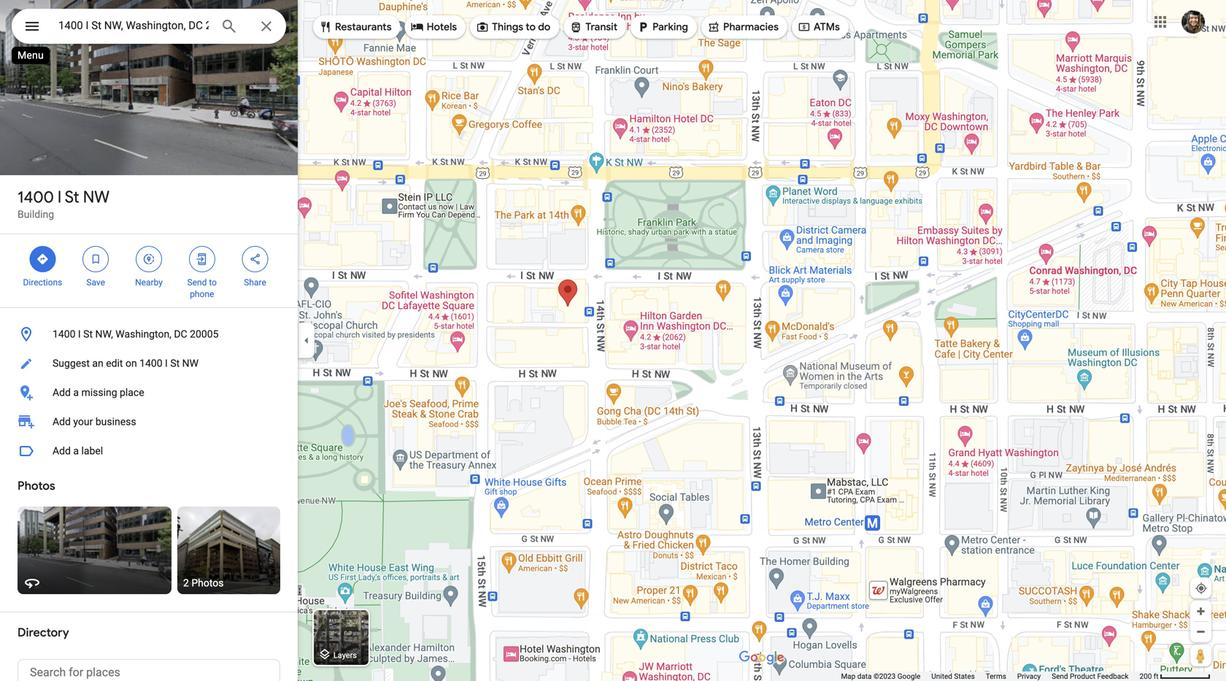 Task type: locate. For each thing, give the bounding box(es) containing it.
0 vertical spatial st
[[65, 187, 79, 207]]

2 vertical spatial i
[[165, 357, 168, 370]]

 pharmacies
[[708, 19, 779, 35]]

1400 for nw,
[[53, 328, 76, 340]]

©2023
[[874, 672, 896, 681]]

1400 i st nw building
[[18, 187, 110, 221]]

0 vertical spatial add
[[53, 387, 71, 399]]

1 vertical spatial a
[[73, 445, 79, 457]]

0 horizontal spatial st
[[65, 187, 79, 207]]

photos right 2
[[192, 577, 224, 589]]

add a label button
[[0, 437, 298, 466]]

i
[[58, 187, 62, 207], [78, 328, 81, 340], [165, 357, 168, 370]]

missing
[[81, 387, 117, 399]]

0 vertical spatial send
[[187, 278, 207, 288]]


[[708, 19, 721, 35]]

1400 right on
[[140, 357, 163, 370]]

a left missing
[[73, 387, 79, 399]]

0 horizontal spatial nw
[[83, 187, 110, 207]]

send product feedback button
[[1053, 672, 1129, 681]]

1 horizontal spatial i
[[78, 328, 81, 340]]

send to phone
[[187, 278, 217, 299]]

photos
[[18, 479, 55, 494], [192, 577, 224, 589]]


[[23, 16, 41, 37]]

1 vertical spatial st
[[83, 328, 93, 340]]

1400 inside 1400 i st nw building
[[18, 187, 54, 207]]

None text field
[[18, 659, 280, 681]]

terms
[[987, 672, 1007, 681]]

add down suggest
[[53, 387, 71, 399]]

zoom in image
[[1196, 606, 1207, 617]]

united states
[[932, 672, 976, 681]]

2 horizontal spatial i
[[165, 357, 168, 370]]

parking
[[653, 20, 689, 34]]

to up phone
[[209, 278, 217, 288]]

1400 i st nw, washington, dc 20005 button
[[0, 320, 298, 349]]

footer
[[842, 672, 1140, 681]]


[[570, 19, 583, 35]]

send left product
[[1053, 672, 1069, 681]]

google account: giulia masi  
(giulia.masi@adept.ai) image
[[1182, 10, 1206, 34]]

send
[[187, 278, 207, 288], [1053, 672, 1069, 681]]

nw inside button
[[182, 357, 199, 370]]

label
[[81, 445, 103, 457]]

st
[[65, 187, 79, 207], [83, 328, 93, 340], [170, 357, 180, 370]]

footer containing map data ©2023 google
[[842, 672, 1140, 681]]

product
[[1071, 672, 1096, 681]]

2 add from the top
[[53, 416, 71, 428]]

to left do
[[526, 20, 536, 34]]

a for label
[[73, 445, 79, 457]]

1 vertical spatial to
[[209, 278, 217, 288]]

transit
[[586, 20, 618, 34]]

nw up  at the top of page
[[83, 187, 110, 207]]

1400 up building
[[18, 187, 54, 207]]

0 horizontal spatial send
[[187, 278, 207, 288]]

2 vertical spatial st
[[170, 357, 180, 370]]

edit
[[106, 357, 123, 370]]

2
[[183, 577, 189, 589]]

1 vertical spatial i
[[78, 328, 81, 340]]

1 vertical spatial 1400
[[53, 328, 76, 340]]

pharmacies
[[724, 20, 779, 34]]

0 horizontal spatial photos
[[18, 479, 55, 494]]

add
[[53, 387, 71, 399], [53, 416, 71, 428], [53, 445, 71, 457]]

actions for 1400 i st nw region
[[0, 234, 298, 307]]

1400 I St NW, Washington, DC 20005 field
[[12, 9, 286, 44]]


[[89, 251, 102, 267]]


[[319, 19, 332, 35]]

 restaurants
[[319, 19, 392, 35]]

ft
[[1154, 672, 1159, 681]]

2 vertical spatial add
[[53, 445, 71, 457]]

send inside button
[[1053, 672, 1069, 681]]

send for send product feedback
[[1053, 672, 1069, 681]]

nw
[[83, 187, 110, 207], [182, 357, 199, 370]]

states
[[955, 672, 976, 681]]

to inside send to phone
[[209, 278, 217, 288]]

1 add from the top
[[53, 387, 71, 399]]

google
[[898, 672, 921, 681]]

add for add a missing place
[[53, 387, 71, 399]]

 search field
[[12, 9, 286, 47]]

send up phone
[[187, 278, 207, 288]]

1 vertical spatial photos
[[192, 577, 224, 589]]

0 vertical spatial 1400
[[18, 187, 54, 207]]

1 horizontal spatial to
[[526, 20, 536, 34]]

add a missing place
[[53, 387, 144, 399]]

0 vertical spatial i
[[58, 187, 62, 207]]

nw down "dc"
[[182, 357, 199, 370]]

a
[[73, 387, 79, 399], [73, 445, 79, 457]]

suggest an edit on 1400 i st nw button
[[0, 349, 298, 378]]

business
[[96, 416, 136, 428]]

0 horizontal spatial i
[[58, 187, 62, 207]]

0 horizontal spatial to
[[209, 278, 217, 288]]

0 vertical spatial nw
[[83, 187, 110, 207]]

1 horizontal spatial send
[[1053, 672, 1069, 681]]

to
[[526, 20, 536, 34], [209, 278, 217, 288]]

1 a from the top
[[73, 387, 79, 399]]

st inside 1400 i st nw building
[[65, 187, 79, 207]]

a left label
[[73, 445, 79, 457]]

add for add a label
[[53, 445, 71, 457]]

your
[[73, 416, 93, 428]]

1 horizontal spatial nw
[[182, 357, 199, 370]]

1400
[[18, 187, 54, 207], [53, 328, 76, 340], [140, 357, 163, 370]]

1 vertical spatial add
[[53, 416, 71, 428]]

send for send to phone
[[187, 278, 207, 288]]

add left your
[[53, 416, 71, 428]]

things
[[492, 20, 524, 34]]

0 vertical spatial a
[[73, 387, 79, 399]]

send inside send to phone
[[187, 278, 207, 288]]

2 photos
[[183, 577, 224, 589]]

map
[[842, 672, 856, 681]]

1 horizontal spatial st
[[83, 328, 93, 340]]

1400 i st nw main content
[[0, 0, 298, 681]]

1 horizontal spatial photos
[[192, 577, 224, 589]]

1 vertical spatial nw
[[182, 357, 199, 370]]

2 a from the top
[[73, 445, 79, 457]]

add left label
[[53, 445, 71, 457]]

send product feedback
[[1053, 672, 1129, 681]]

add your business link
[[0, 408, 298, 437]]

1400 up suggest
[[53, 328, 76, 340]]

photos down add a label
[[18, 479, 55, 494]]

None field
[[58, 17, 209, 34]]

3 add from the top
[[53, 445, 71, 457]]


[[637, 19, 650, 35]]

 transit
[[570, 19, 618, 35]]

1 vertical spatial send
[[1053, 672, 1069, 681]]

data
[[858, 672, 872, 681]]

0 vertical spatial to
[[526, 20, 536, 34]]

i inside 1400 i st nw building
[[58, 187, 62, 207]]

building
[[18, 209, 54, 221]]



Task type: describe. For each thing, give the bounding box(es) containing it.
suggest
[[53, 357, 90, 370]]

photos inside button
[[192, 577, 224, 589]]

google maps element
[[0, 0, 1227, 681]]

i for nw
[[58, 187, 62, 207]]

1400 i st nw, washington, dc 20005
[[53, 328, 219, 340]]

 parking
[[637, 19, 689, 35]]

200 ft
[[1140, 672, 1159, 681]]

add your business
[[53, 416, 136, 428]]

feedback
[[1098, 672, 1129, 681]]

layers
[[334, 651, 357, 660]]

do
[[538, 20, 551, 34]]

place
[[120, 387, 144, 399]]


[[142, 251, 156, 267]]

add a missing place button
[[0, 378, 298, 408]]

united states button
[[932, 672, 976, 681]]

hotels
[[427, 20, 457, 34]]

none text field inside 1400 i st nw main content
[[18, 659, 280, 681]]

2 horizontal spatial st
[[170, 357, 180, 370]]

 button
[[12, 9, 53, 47]]

0 vertical spatial photos
[[18, 479, 55, 494]]

add a label
[[53, 445, 103, 457]]

collapse side panel image
[[299, 333, 315, 349]]


[[36, 251, 49, 267]]

2 photos button
[[177, 507, 280, 594]]

st for nw,
[[83, 328, 93, 340]]

directory
[[18, 626, 69, 640]]

save
[[86, 278, 105, 288]]

phone
[[190, 289, 214, 299]]

an
[[92, 357, 104, 370]]

united
[[932, 672, 953, 681]]

washington,
[[116, 328, 172, 340]]

st for nw
[[65, 187, 79, 207]]

to inside ' things to do'
[[526, 20, 536, 34]]

 hotels
[[411, 19, 457, 35]]

2 vertical spatial 1400
[[140, 357, 163, 370]]

200 ft button
[[1140, 672, 1212, 681]]

nw,
[[95, 328, 113, 340]]

show street view coverage image
[[1191, 645, 1212, 667]]

atms
[[814, 20, 840, 34]]

terms button
[[987, 672, 1007, 681]]

a for missing
[[73, 387, 79, 399]]

privacy button
[[1018, 672, 1042, 681]]

20005
[[190, 328, 219, 340]]


[[476, 19, 489, 35]]

suggest an edit on 1400 i st nw
[[53, 357, 199, 370]]

add for add your business
[[53, 416, 71, 428]]

 things to do
[[476, 19, 551, 35]]

from your device image
[[1196, 582, 1209, 595]]

1400 for nw
[[18, 187, 54, 207]]


[[196, 251, 209, 267]]

200
[[1140, 672, 1153, 681]]

share
[[244, 278, 266, 288]]

map data ©2023 google
[[842, 672, 921, 681]]


[[798, 19, 811, 35]]

privacy
[[1018, 672, 1042, 681]]

none field inside 1400 i st nw, washington, dc 20005 field
[[58, 17, 209, 34]]

footer inside google maps element
[[842, 672, 1140, 681]]

 atms
[[798, 19, 840, 35]]

directions
[[23, 278, 62, 288]]

nearby
[[135, 278, 163, 288]]

zoom out image
[[1196, 627, 1207, 638]]

restaurants
[[335, 20, 392, 34]]

i for nw,
[[78, 328, 81, 340]]

dc
[[174, 328, 187, 340]]

on
[[126, 357, 137, 370]]

nw inside 1400 i st nw building
[[83, 187, 110, 207]]


[[411, 19, 424, 35]]


[[249, 251, 262, 267]]



Task type: vqa. For each thing, say whether or not it's contained in the screenshot.


